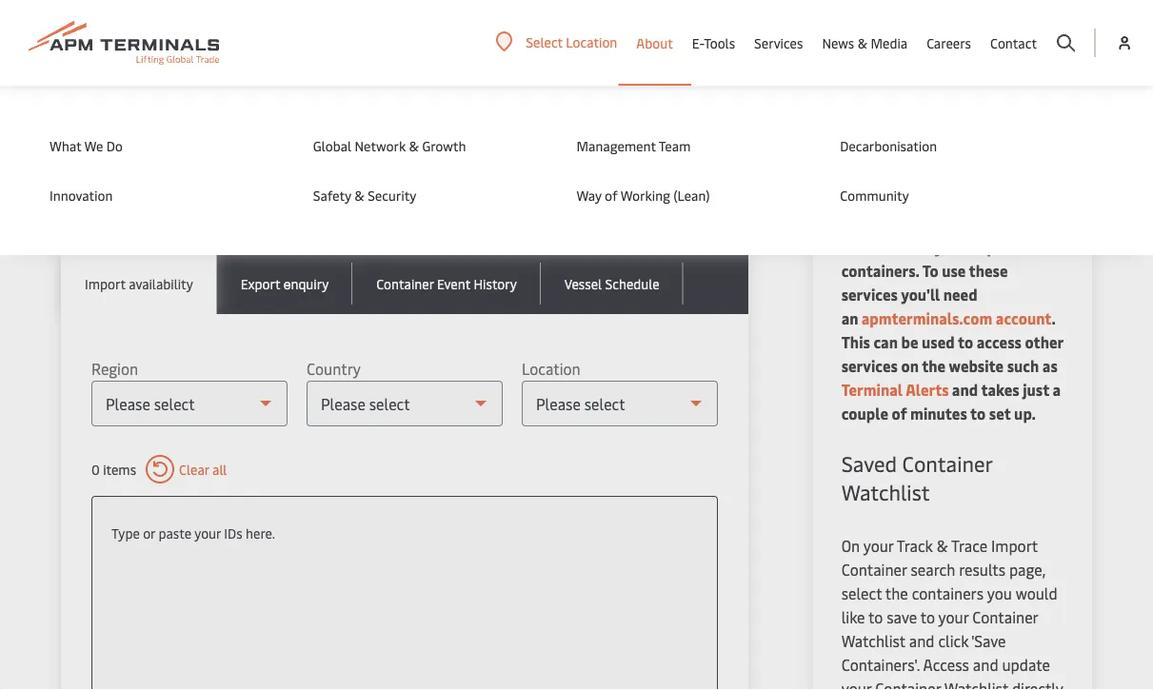 Task type: describe. For each thing, give the bounding box(es) containing it.
select inside the our global t&t tool allows you to check your containers located at our major terminals. for other terminals, including joint ventures, please scroll down. select a terminal before entering container ids.
[[436, 166, 478, 187]]

availability
[[129, 274, 193, 292]]

at
[[498, 142, 511, 163]]

terminals
[[878, 189, 946, 210]]

located
[[443, 142, 494, 163]]

apmterminals.com account link
[[859, 308, 1052, 329]]

website
[[949, 356, 1004, 376]]

select location
[[526, 33, 618, 51]]

our global t&t tool allows you to check your containers located at our major terminals. for other terminals, including joint ventures, please scroll down. select a terminal before entering container ids.
[[61, 142, 730, 211]]

please
[[303, 166, 347, 187]]

terminals,
[[61, 166, 129, 187]]

for
[[656, 142, 678, 163]]

(lean)
[[674, 186, 710, 204]]

e-tools
[[692, 34, 735, 52]]

management
[[577, 137, 656, 155]]

set
[[989, 403, 1011, 424]]

services inside . this can be used to access other services on the website such as terminal alerts
[[842, 356, 898, 376]]

of down apm
[[842, 213, 857, 233]]

contact
[[991, 34, 1037, 52]]

used
[[922, 332, 955, 352]]

your left ids
[[195, 524, 221, 542]]

be
[[902, 332, 919, 352]]

import availability
[[85, 274, 193, 292]]

contact button
[[991, 0, 1037, 86]]

security
[[368, 186, 417, 204]]

tools
[[860, 213, 896, 233]]

way of working (lean)
[[577, 186, 710, 204]]

select
[[842, 583, 882, 604]]

services inside 'apm terminals offers a number of tools to help you monitor the status of your import containers. to use these services you'll need an'
[[842, 284, 898, 305]]

type or paste your ids here.
[[111, 524, 275, 542]]

search
[[911, 560, 956, 580]]

of up "check"
[[267, 90, 292, 126]]

global network & growth
[[313, 137, 466, 155]]

this
[[842, 332, 870, 352]]

a for and
[[1053, 380, 1061, 400]]

2 vertical spatial and
[[973, 655, 999, 675]]

the for import
[[886, 583, 909, 604]]

the for of
[[842, 237, 866, 257]]

container inside container event history button
[[376, 274, 434, 292]]

paste
[[159, 524, 192, 542]]

0 horizontal spatial services
[[754, 34, 803, 52]]

your up click
[[939, 607, 969, 628]]

vessel
[[565, 274, 602, 292]]

& right safety in the top left of the page
[[355, 186, 365, 204]]

to right save
[[921, 607, 935, 628]]

to inside 'apm terminals offers a number of tools to help you monitor the status of your import containers. to use these services you'll need an'
[[899, 213, 915, 233]]

export еnquiry button
[[217, 253, 353, 314]]

what
[[50, 137, 81, 155]]

to inside and takes just a couple of minutes to set up.
[[971, 403, 986, 424]]

decarbonisation
[[840, 137, 937, 155]]

management team link
[[577, 135, 802, 156]]

of up to
[[917, 237, 932, 257]]

access
[[977, 332, 1022, 352]]

minutes
[[911, 403, 968, 424]]

terminal inside the our global t&t tool allows you to check your containers located at our major terminals. for other terminals, including joint ventures, please scroll down. select a terminal before entering container ids.
[[493, 166, 552, 187]]

& inside dropdown button
[[858, 34, 868, 52]]

container inside saved container watchlist
[[902, 450, 993, 478]]

scroll
[[351, 166, 388, 187]]

community
[[840, 186, 909, 204]]

on
[[842, 536, 860, 556]]

watchlist inside saved container watchlist
[[842, 478, 930, 506]]

can
[[874, 332, 898, 352]]

global inside the our global t&t tool allows you to check your containers located at our major terminals. for other terminals, including joint ventures, please scroll down. select a terminal before entering container ids.
[[89, 142, 132, 163]]

services button
[[754, 0, 803, 86]]

standards
[[144, 90, 260, 126]]

еnquiry
[[284, 274, 329, 292]]

1 vertical spatial and
[[909, 631, 935, 652]]

about button
[[637, 0, 673, 86]]

safety
[[313, 186, 351, 204]]

personalised services
[[842, 86, 992, 160]]

status
[[869, 237, 913, 257]]

these
[[969, 261, 1008, 281]]

clear
[[179, 461, 209, 479]]

ventures,
[[235, 166, 299, 187]]

tools
[[704, 34, 735, 52]]

ids.
[[61, 190, 85, 211]]

management team
[[577, 137, 691, 155]]

the inside . this can be used to access other services on the website such as terminal alerts
[[922, 356, 946, 376]]

import
[[970, 237, 1018, 257]]

team
[[659, 137, 691, 155]]

what we do
[[50, 137, 123, 155]]

monitor
[[981, 213, 1037, 233]]

container down containers'.
[[876, 679, 941, 691]]

need
[[944, 284, 978, 305]]

do
[[106, 137, 123, 155]]

up.
[[1015, 403, 1036, 424]]

your down containers'.
[[842, 679, 872, 691]]

apmterminals.com account
[[859, 308, 1052, 329]]

clear all
[[179, 461, 227, 479]]

on your track & trace import container search results page, select the containers you would like to save to your container watchlist and click 'save containers'. access and update your container watchlist di
[[842, 536, 1063, 691]]

services inside "personalised services"
[[842, 123, 938, 160]]

safety & security link
[[313, 185, 539, 206]]

down.
[[392, 166, 432, 187]]

your inside the our global t&t tool allows you to check your containers located at our major terminals. for other terminals, including joint ventures, please scroll down. select a terminal before entering container ids.
[[333, 142, 364, 163]]

or
[[143, 524, 155, 542]]

select inside button
[[526, 33, 563, 51]]

just
[[1023, 380, 1050, 400]]

a inside the our global t&t tool allows you to check your containers located at our major terminals. for other terminals, including joint ventures, please scroll down. select a terminal before entering container ids.
[[482, 166, 489, 187]]

tab list containing import availability
[[61, 253, 749, 314]]

you'll
[[901, 284, 940, 305]]

1 horizontal spatial global
[[313, 137, 352, 155]]

results
[[959, 560, 1006, 580]]

to
[[923, 261, 939, 281]]

a for apm
[[996, 189, 1004, 210]]

news
[[822, 34, 855, 52]]

growth
[[422, 137, 466, 155]]

what we do link
[[50, 135, 275, 156]]



Task type: locate. For each thing, give the bounding box(es) containing it.
the right on
[[922, 356, 946, 376]]

global
[[313, 137, 352, 155], [89, 142, 132, 163]]

1 services from the top
[[842, 284, 898, 305]]

container up 'save
[[973, 607, 1038, 628]]

2 horizontal spatial you
[[988, 583, 1012, 604]]

a down located on the left top
[[482, 166, 489, 187]]

terminals.
[[584, 142, 652, 163]]

1 vertical spatial services
[[842, 356, 898, 376]]

1 vertical spatial import
[[992, 536, 1038, 556]]

to down apmterminals.com account
[[958, 332, 974, 352]]

0 vertical spatial other
[[681, 142, 718, 163]]

1 horizontal spatial import
[[992, 536, 1038, 556]]

0 vertical spatial you
[[244, 142, 269, 163]]

your up the use
[[935, 237, 967, 257]]

0 horizontal spatial terminal
[[493, 166, 552, 187]]

1 vertical spatial select
[[436, 166, 478, 187]]

& inside the on your track & trace import container search results page, select the containers you would like to save to your container watchlist and click 'save containers'. access and update your container watchlist di
[[937, 536, 948, 556]]

vessel schedule
[[565, 274, 660, 292]]

you down offers in the top of the page
[[952, 213, 978, 233]]

0 vertical spatial location
[[566, 33, 618, 51]]

& up search on the right bottom of page
[[937, 536, 948, 556]]

to inside . this can be used to access other services on the website such as terminal alerts
[[958, 332, 974, 352]]

terminal up couple
[[842, 380, 903, 400]]

help
[[918, 213, 949, 233]]

2 horizontal spatial the
[[922, 356, 946, 376]]

takes
[[981, 380, 1020, 400]]

0 vertical spatial containers
[[367, 142, 439, 163]]

1 horizontal spatial you
[[952, 213, 978, 233]]

about
[[637, 34, 673, 52]]

0 horizontal spatial other
[[681, 142, 718, 163]]

2 vertical spatial watchlist
[[945, 679, 1009, 691]]

offers
[[950, 189, 993, 210]]

to right the like
[[869, 607, 883, 628]]

services down this
[[842, 356, 898, 376]]

to left 'set' at the right
[[971, 403, 986, 424]]

0 vertical spatial import
[[85, 274, 126, 292]]

here.
[[246, 524, 275, 542]]

0 vertical spatial services
[[842, 284, 898, 305]]

containers inside the on your track & trace import container search results page, select the containers you would like to save to your container watchlist and click 'save containers'. access and update your container watchlist di
[[912, 583, 984, 604]]

container
[[665, 166, 730, 187]]

tab list
[[61, 253, 749, 314]]

your up 'scroll'
[[333, 142, 364, 163]]

0 horizontal spatial a
[[482, 166, 489, 187]]

network
[[355, 137, 406, 155]]

containers up down.
[[367, 142, 439, 163]]

and down save
[[909, 631, 935, 652]]

2 horizontal spatial a
[[1053, 380, 1061, 400]]

our
[[61, 142, 85, 163]]

1 vertical spatial a
[[996, 189, 1004, 210]]

0 horizontal spatial containers
[[367, 142, 439, 163]]

watchlist up containers'.
[[842, 631, 906, 652]]

a inside and takes just a couple of minutes to set up.
[[1053, 380, 1061, 400]]

services
[[754, 34, 803, 52], [842, 123, 938, 160]]

1 vertical spatial other
[[1025, 332, 1064, 352]]

services down personalised
[[842, 123, 938, 160]]

1 horizontal spatial containers
[[912, 583, 984, 604]]

the up save
[[886, 583, 909, 604]]

like
[[842, 607, 865, 628]]

save
[[887, 607, 917, 628]]

global up terminals,
[[89, 142, 132, 163]]

on
[[902, 356, 919, 376]]

your right on
[[864, 536, 894, 556]]

1 horizontal spatial other
[[1025, 332, 1064, 352]]

careers
[[927, 34, 972, 52]]

global up please
[[313, 137, 352, 155]]

& right "news" in the top of the page
[[858, 34, 868, 52]]

type
[[111, 524, 140, 542]]

you inside the our global t&t tool allows you to check your containers located at our major terminals. for other terminals, including joint ventures, please scroll down. select a terminal before entering container ids.
[[244, 142, 269, 163]]

0 items
[[91, 461, 136, 479]]

a up monitor
[[996, 189, 1004, 210]]

0 vertical spatial a
[[482, 166, 489, 187]]

containers inside the our global t&t tool allows you to check your containers located at our major terminals. for other terminals, including joint ventures, please scroll down. select a terminal before entering container ids.
[[367, 142, 439, 163]]

& left 'growth'
[[409, 137, 419, 155]]

check
[[291, 142, 330, 163]]

to
[[272, 142, 287, 163], [899, 213, 915, 233], [958, 332, 974, 352], [971, 403, 986, 424], [869, 607, 883, 628], [921, 607, 935, 628]]

to up "ventures," on the left top
[[272, 142, 287, 163]]

1 vertical spatial you
[[952, 213, 978, 233]]

community link
[[840, 185, 1066, 206]]

container down minutes
[[902, 450, 993, 478]]

page,
[[1010, 560, 1046, 580]]

our
[[515, 142, 538, 163]]

import left availability
[[85, 274, 126, 292]]

0 vertical spatial the
[[842, 237, 866, 257]]

innovation
[[50, 186, 113, 204]]

a right just
[[1053, 380, 1061, 400]]

select location button
[[496, 31, 618, 52]]

0 vertical spatial watchlist
[[842, 478, 930, 506]]

you inside the on your track & trace import container search results page, select the containers you would like to save to your container watchlist and click 'save containers'. access and update your container watchlist di
[[988, 583, 1012, 604]]

1 vertical spatial the
[[922, 356, 946, 376]]

0 horizontal spatial global
[[89, 142, 132, 163]]

import inside button
[[85, 274, 126, 292]]

location inside button
[[566, 33, 618, 51]]

select
[[526, 33, 563, 51], [436, 166, 478, 187]]

1 vertical spatial location
[[522, 359, 581, 379]]

import
[[85, 274, 126, 292], [992, 536, 1038, 556]]

import up page,
[[992, 536, 1038, 556]]

couple
[[842, 403, 889, 424]]

entering
[[604, 166, 662, 187]]

personalised
[[842, 86, 992, 122]]

working
[[621, 186, 670, 204]]

global network & growth link
[[313, 135, 539, 156]]

account
[[996, 308, 1052, 329]]

services down containers.
[[842, 284, 898, 305]]

an
[[842, 308, 859, 329]]

0 vertical spatial terminal
[[493, 166, 552, 187]]

1 horizontal spatial a
[[996, 189, 1004, 210]]

the inside 'apm terminals offers a number of tools to help you monitor the status of your import containers. to use these services you'll need an'
[[842, 237, 866, 257]]

apm terminals offers a number of tools to help you monitor the status of your import containers. to use these services you'll need an
[[842, 189, 1062, 329]]

of right way on the top of page
[[605, 186, 618, 204]]

lifting standards of connectivity
[[61, 90, 441, 126]]

container up the select
[[842, 560, 907, 580]]

the inside the on your track & trace import container search results page, select the containers you would like to save to your container watchlist and click 'save containers'. access and update your container watchlist di
[[886, 583, 909, 604]]

watchlist down access
[[945, 679, 1009, 691]]

services right tools
[[754, 34, 803, 52]]

other inside . this can be used to access other services on the website such as terminal alerts
[[1025, 332, 1064, 352]]

1 vertical spatial terminal
[[842, 380, 903, 400]]

and inside and takes just a couple of minutes to set up.
[[952, 380, 978, 400]]

1 vertical spatial services
[[842, 123, 938, 160]]

and down website
[[952, 380, 978, 400]]

1 horizontal spatial select
[[526, 33, 563, 51]]

before
[[556, 166, 601, 187]]

1 horizontal spatial services
[[842, 123, 938, 160]]

and down 'save
[[973, 655, 999, 675]]

terminal inside . this can be used to access other services on the website such as terminal alerts
[[842, 380, 903, 400]]

location down vessel
[[522, 359, 581, 379]]

e-tools button
[[692, 0, 735, 86]]

connectivity
[[299, 90, 441, 126]]

0 vertical spatial services
[[754, 34, 803, 52]]

location left the about
[[566, 33, 618, 51]]

of inside and takes just a couple of minutes to set up.
[[892, 403, 907, 424]]

containers.
[[842, 261, 920, 281]]

we
[[84, 137, 103, 155]]

as
[[1043, 356, 1058, 376]]

update
[[1002, 655, 1051, 675]]

you inside 'apm terminals offers a number of tools to help you monitor the status of your import containers. to use these services you'll need an'
[[952, 213, 978, 233]]

careers button
[[927, 0, 972, 86]]

your inside 'apm terminals offers a number of tools to help you monitor the status of your import containers. to use these services you'll need an'
[[935, 237, 967, 257]]

1 vertical spatial watchlist
[[842, 631, 906, 652]]

of down terminal alerts link
[[892, 403, 907, 424]]

0 horizontal spatial you
[[244, 142, 269, 163]]

import inside the on your track & trace import container search results page, select the containers you would like to save to your container watchlist and click 'save containers'. access and update your container watchlist di
[[992, 536, 1038, 556]]

innovation link
[[50, 185, 275, 206]]

container
[[376, 274, 434, 292], [902, 450, 993, 478], [842, 560, 907, 580], [973, 607, 1038, 628], [876, 679, 941, 691]]

way of working (lean) link
[[577, 185, 802, 206]]

the down tools
[[842, 237, 866, 257]]

terminal down our
[[493, 166, 552, 187]]

alerts
[[906, 380, 949, 400]]

0 horizontal spatial import
[[85, 274, 126, 292]]

container event history button
[[353, 253, 541, 314]]

saved
[[842, 450, 897, 478]]

other inside the our global t&t tool allows you to check your containers located at our major terminals. for other terminals, including joint ventures, please scroll down. select a terminal before entering container ids.
[[681, 142, 718, 163]]

and
[[952, 380, 978, 400], [909, 631, 935, 652], [973, 655, 999, 675]]

1 horizontal spatial the
[[886, 583, 909, 604]]

number
[[1008, 189, 1062, 210]]

import availability button
[[61, 253, 217, 314]]

2 vertical spatial a
[[1053, 380, 1061, 400]]

to inside the our global t&t tool allows you to check your containers located at our major terminals. for other terminals, including joint ventures, please scroll down. select a terminal before entering container ids.
[[272, 142, 287, 163]]

2 vertical spatial the
[[886, 583, 909, 604]]

saved container watchlist
[[842, 450, 993, 506]]

0 vertical spatial select
[[526, 33, 563, 51]]

of
[[267, 90, 292, 126], [605, 186, 618, 204], [842, 213, 857, 233], [917, 237, 932, 257], [892, 403, 907, 424]]

ids
[[224, 524, 243, 542]]

watchlist down saved
[[842, 478, 930, 506]]

decarbonisation link
[[840, 135, 1066, 156]]

1 horizontal spatial terminal
[[842, 380, 903, 400]]

services
[[842, 284, 898, 305], [842, 356, 898, 376]]

you
[[244, 142, 269, 163], [952, 213, 978, 233], [988, 583, 1012, 604]]

to down terminals
[[899, 213, 915, 233]]

track
[[897, 536, 933, 556]]

items
[[103, 461, 136, 479]]

0 vertical spatial and
[[952, 380, 978, 400]]

0 horizontal spatial select
[[436, 166, 478, 187]]

region
[[91, 359, 138, 379]]

containers down search on the right bottom of page
[[912, 583, 984, 604]]

the
[[842, 237, 866, 257], [922, 356, 946, 376], [886, 583, 909, 604]]

you up "ventures," on the left top
[[244, 142, 269, 163]]

other up as on the right bottom of page
[[1025, 332, 1064, 352]]

other up container
[[681, 142, 718, 163]]

history
[[474, 274, 517, 292]]

a inside 'apm terminals offers a number of tools to help you monitor the status of your import containers. to use these services you'll need an'
[[996, 189, 1004, 210]]

2 vertical spatial you
[[988, 583, 1012, 604]]

way
[[577, 186, 602, 204]]

1 vertical spatial containers
[[912, 583, 984, 604]]

event
[[437, 274, 471, 292]]

click
[[939, 631, 969, 652]]

container left event
[[376, 274, 434, 292]]

0 horizontal spatial the
[[842, 237, 866, 257]]

containers'.
[[842, 655, 920, 675]]

you down the "results"
[[988, 583, 1012, 604]]

2 services from the top
[[842, 356, 898, 376]]



Task type: vqa. For each thing, say whether or not it's contained in the screenshot.
The Practical Information
no



